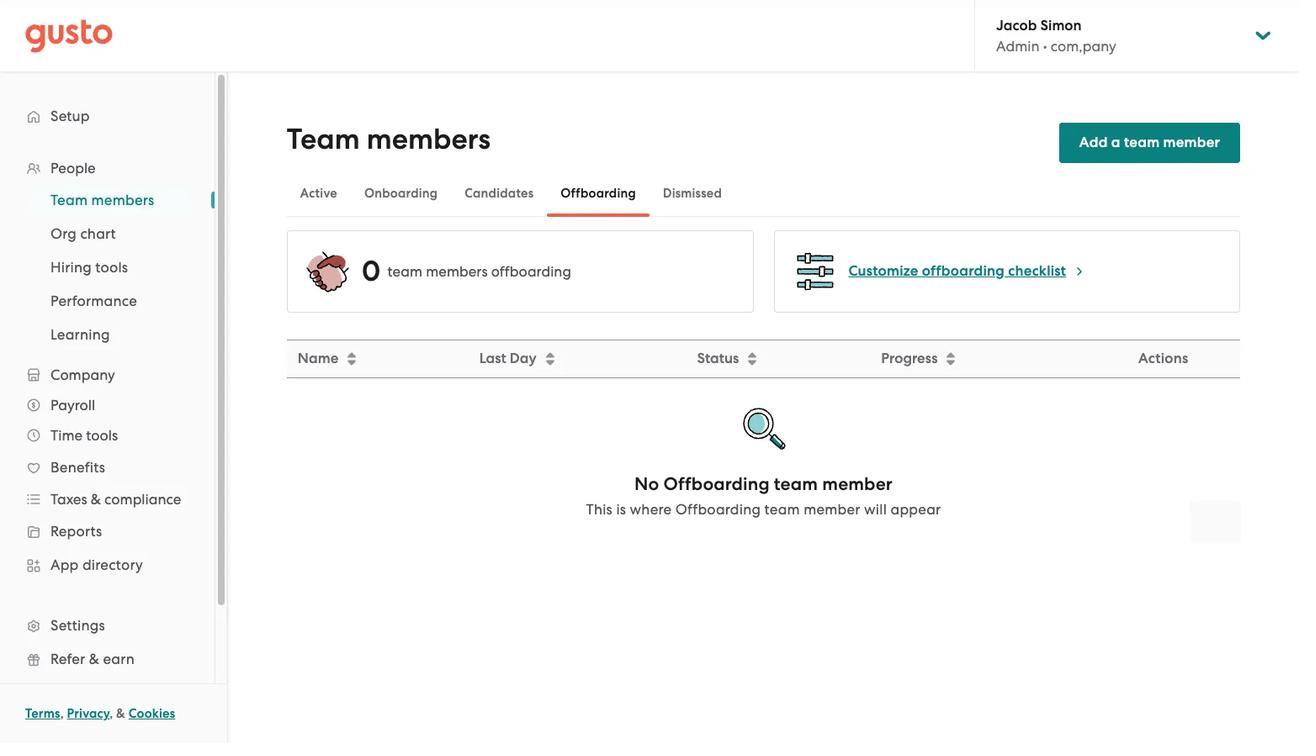 Task type: describe. For each thing, give the bounding box(es) containing it.
people button
[[17, 153, 198, 183]]

terms link
[[25, 707, 60, 722]]

customize offboarding checklist link
[[849, 262, 1087, 282]]

people
[[50, 160, 96, 177]]

1 horizontal spatial offboarding
[[922, 263, 1005, 280]]

2 vertical spatial &
[[116, 707, 125, 722]]

directory
[[82, 557, 143, 574]]

1 , from the left
[[60, 707, 64, 722]]

gusto navigation element
[[0, 72, 215, 744]]

checklist
[[1008, 263, 1066, 280]]

progress button
[[871, 342, 1086, 377]]

time
[[50, 427, 83, 444]]

performance link
[[30, 286, 198, 316]]

app directory link
[[17, 550, 198, 581]]

hiring tools
[[50, 259, 128, 276]]

hiring
[[50, 259, 92, 276]]

team members link
[[30, 185, 198, 215]]

no offboarding team member this is where offboarding team member will appear
[[586, 474, 941, 518]]

& for compliance
[[91, 491, 101, 508]]

•
[[1043, 38, 1047, 55]]

payroll
[[50, 397, 95, 414]]

privacy link
[[67, 707, 110, 722]]

reports link
[[17, 517, 198, 547]]

2 vertical spatial member
[[804, 501, 861, 518]]

2 vertical spatial offboarding
[[675, 501, 761, 518]]

a
[[1111, 134, 1121, 151]]

payroll button
[[17, 390, 198, 421]]

actions
[[1138, 350, 1188, 368]]

compliance
[[104, 491, 181, 508]]

customize offboarding checklist
[[849, 263, 1066, 280]]

name
[[298, 350, 338, 368]]

refer & earn link
[[17, 645, 198, 675]]

learning
[[50, 326, 110, 343]]

list containing people
[[0, 153, 215, 744]]

status button
[[687, 342, 869, 377]]

chart
[[80, 226, 116, 242]]

refer & earn
[[50, 651, 135, 668]]

team members tab list
[[287, 170, 1240, 217]]

1 horizontal spatial team
[[287, 122, 360, 157]]

cookies button
[[129, 704, 175, 724]]

name button
[[288, 342, 468, 377]]

home image
[[25, 19, 113, 53]]

settings link
[[17, 611, 198, 641]]

add
[[1079, 134, 1108, 151]]

candidates button
[[451, 173, 547, 214]]

is
[[616, 501, 626, 518]]

will
[[864, 501, 887, 518]]

day
[[510, 350, 537, 368]]

time tools
[[50, 427, 118, 444]]

last
[[479, 350, 506, 368]]

list containing team members
[[0, 183, 215, 352]]

2 , from the left
[[110, 707, 113, 722]]

org chart
[[50, 226, 116, 242]]

offboarding button
[[547, 173, 650, 214]]

progress
[[881, 350, 938, 368]]

1 horizontal spatial team members
[[287, 122, 491, 157]]

last day button
[[469, 342, 685, 377]]

candidates
[[465, 186, 534, 201]]

offboarding inside 0 team members offboarding
[[491, 263, 571, 280]]

app
[[50, 557, 79, 574]]

taxes
[[50, 491, 87, 508]]

active button
[[287, 173, 351, 214]]

members inside gusto navigation element
[[91, 192, 154, 209]]

jacob simon admin • com,pany
[[996, 17, 1116, 55]]

simon
[[1040, 17, 1082, 34]]

tools for time tools
[[86, 427, 118, 444]]

no
[[634, 474, 659, 496]]

customize
[[849, 263, 918, 280]]



Task type: vqa. For each thing, say whether or not it's contained in the screenshot.
top Team
yes



Task type: locate. For each thing, give the bounding box(es) containing it.
settings
[[50, 618, 105, 634]]

dismissed
[[663, 186, 722, 201]]

1 list from the top
[[0, 153, 215, 744]]

tools
[[95, 259, 128, 276], [86, 427, 118, 444]]

reports
[[50, 523, 102, 540]]

time tools button
[[17, 421, 198, 451]]

1 vertical spatial &
[[89, 651, 99, 668]]

2 list from the top
[[0, 183, 215, 352]]

& for earn
[[89, 651, 99, 668]]

terms , privacy , & cookies
[[25, 707, 175, 722]]

member right a
[[1163, 134, 1220, 151]]

appear
[[891, 501, 941, 518]]

&
[[91, 491, 101, 508], [89, 651, 99, 668], [116, 707, 125, 722]]

& inside dropdown button
[[91, 491, 101, 508]]

0 vertical spatial member
[[1163, 134, 1220, 151]]

1 horizontal spatial ,
[[110, 707, 113, 722]]

,
[[60, 707, 64, 722], [110, 707, 113, 722]]

0 horizontal spatial team members
[[50, 192, 154, 209]]

refer
[[50, 651, 85, 668]]

member
[[1163, 134, 1220, 151], [822, 474, 893, 496], [804, 501, 861, 518]]

0
[[362, 254, 381, 289]]

offboarding
[[561, 186, 636, 201], [664, 474, 770, 496], [675, 501, 761, 518]]

& left the earn on the bottom left of page
[[89, 651, 99, 668]]

team
[[287, 122, 360, 157], [50, 192, 88, 209]]

terms
[[25, 707, 60, 722]]

team members down people dropdown button
[[50, 192, 154, 209]]

members
[[367, 122, 491, 157], [91, 192, 154, 209], [426, 263, 488, 280]]

add a team member button
[[1059, 123, 1240, 163]]

hiring tools link
[[30, 252, 198, 283]]

status
[[697, 350, 739, 368]]

1 vertical spatial offboarding
[[664, 474, 770, 496]]

company
[[50, 367, 115, 384]]

, left privacy link
[[60, 707, 64, 722]]

member for a
[[1163, 134, 1220, 151]]

member for offboarding
[[822, 474, 893, 496]]

offboarding inside button
[[561, 186, 636, 201]]

tools down org chart link
[[95, 259, 128, 276]]

team members
[[287, 122, 491, 157], [50, 192, 154, 209]]

setup
[[50, 108, 90, 125]]

dismissed button
[[650, 173, 736, 214]]

setup link
[[17, 101, 198, 131]]

where
[[630, 501, 672, 518]]

, left cookies button
[[110, 707, 113, 722]]

0 team members offboarding
[[362, 254, 571, 289]]

team members inside gusto navigation element
[[50, 192, 154, 209]]

0 vertical spatial team
[[287, 122, 360, 157]]

1 vertical spatial member
[[822, 474, 893, 496]]

member inside button
[[1163, 134, 1220, 151]]

team members up onboarding
[[287, 122, 491, 157]]

benefits link
[[17, 453, 198, 483]]

members inside 0 team members offboarding
[[426, 263, 488, 280]]

jacob
[[996, 17, 1037, 34]]

taxes & compliance
[[50, 491, 181, 508]]

tools down payroll dropdown button
[[86, 427, 118, 444]]

team inside gusto navigation element
[[50, 192, 88, 209]]

org
[[50, 226, 77, 242]]

team
[[1124, 134, 1160, 151], [388, 263, 422, 280], [774, 474, 818, 496], [764, 501, 800, 518]]

tools for hiring tools
[[95, 259, 128, 276]]

& right taxes
[[91, 491, 101, 508]]

org chart link
[[30, 219, 198, 249]]

performance
[[50, 293, 137, 310]]

1 vertical spatial tools
[[86, 427, 118, 444]]

learning link
[[30, 320, 198, 350]]

this
[[586, 501, 613, 518]]

member up the will
[[822, 474, 893, 496]]

earn
[[103, 651, 135, 668]]

admin
[[996, 38, 1040, 55]]

taxes & compliance button
[[17, 485, 198, 515]]

0 vertical spatial &
[[91, 491, 101, 508]]

tools inside 'dropdown button'
[[86, 427, 118, 444]]

member left the will
[[804, 501, 861, 518]]

last day
[[479, 350, 537, 368]]

app directory
[[50, 557, 143, 574]]

team down people
[[50, 192, 88, 209]]

onboarding button
[[351, 173, 451, 214]]

team inside button
[[1124, 134, 1160, 151]]

com,pany
[[1051, 38, 1116, 55]]

team up active button
[[287, 122, 360, 157]]

1 vertical spatial team members
[[50, 192, 154, 209]]

company button
[[17, 360, 198, 390]]

cookies
[[129, 707, 175, 722]]

privacy
[[67, 707, 110, 722]]

0 vertical spatial members
[[367, 122, 491, 157]]

onboarding
[[364, 186, 438, 201]]

0 vertical spatial tools
[[95, 259, 128, 276]]

0 vertical spatial offboarding
[[561, 186, 636, 201]]

1 vertical spatial team
[[50, 192, 88, 209]]

offboarding
[[922, 263, 1005, 280], [491, 263, 571, 280]]

active
[[300, 186, 337, 201]]

& left cookies button
[[116, 707, 125, 722]]

0 vertical spatial team members
[[287, 122, 491, 157]]

0 horizontal spatial team
[[50, 192, 88, 209]]

2 vertical spatial members
[[426, 263, 488, 280]]

1 vertical spatial members
[[91, 192, 154, 209]]

benefits
[[50, 459, 105, 476]]

add a team member
[[1079, 134, 1220, 151]]

offboarding tab panel
[[287, 231, 1240, 547]]

0 horizontal spatial ,
[[60, 707, 64, 722]]

0 horizontal spatial offboarding
[[491, 263, 571, 280]]

team inside 0 team members offboarding
[[388, 263, 422, 280]]

list
[[0, 153, 215, 744], [0, 183, 215, 352]]



